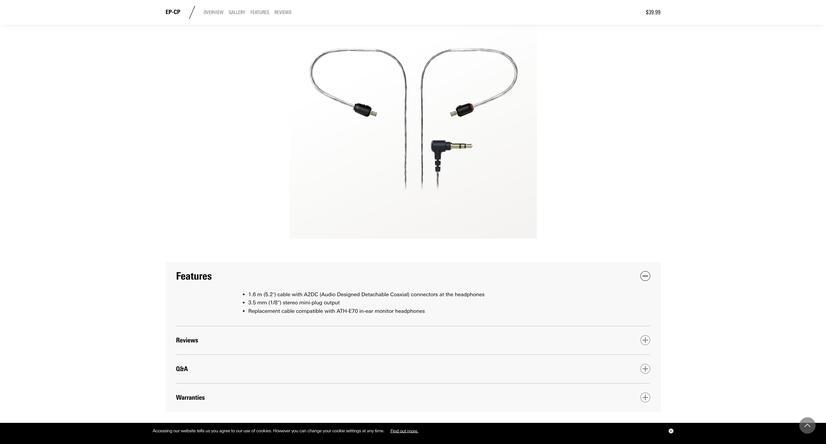 Task type: locate. For each thing, give the bounding box(es) containing it.
1 horizontal spatial with
[[325, 308, 335, 314]]

at left any
[[362, 428, 366, 434]]

product photo image
[[289, 0, 537, 239]]

can
[[300, 428, 307, 434]]

change
[[308, 428, 322, 434]]

find
[[391, 428, 399, 434]]

0 horizontal spatial you
[[211, 428, 218, 434]]

0 horizontal spatial with
[[292, 292, 303, 298]]

(1/8")
[[269, 300, 282, 306]]

more.
[[407, 428, 419, 434]]

1 horizontal spatial features
[[251, 10, 269, 15]]

0 vertical spatial at
[[440, 292, 444, 298]]

cable
[[278, 292, 291, 298], [282, 308, 295, 314]]

plug
[[312, 300, 323, 306]]

cable down stereo
[[282, 308, 295, 314]]

the
[[446, 292, 454, 298]]

coaxial)
[[390, 292, 410, 298]]

0 vertical spatial with
[[292, 292, 303, 298]]

0 vertical spatial reviews
[[275, 10, 292, 15]]

replacement
[[248, 308, 280, 314]]

0 horizontal spatial at
[[362, 428, 366, 434]]

with
[[292, 292, 303, 298], [325, 308, 335, 314]]

0 vertical spatial headphones
[[455, 292, 485, 298]]

any
[[367, 428, 374, 434]]

agree
[[219, 428, 230, 434]]

cross image
[[670, 430, 672, 433]]

1 vertical spatial reviews
[[176, 337, 198, 344]]

minus image
[[643, 273, 649, 279]]

us
[[206, 428, 210, 434]]

arrow up image
[[805, 423, 811, 429]]

1 horizontal spatial reviews
[[275, 10, 292, 15]]

compatible
[[296, 308, 323, 314]]

mini-
[[300, 300, 312, 306]]

detachable
[[362, 292, 389, 298]]

features
[[251, 10, 269, 15], [176, 270, 212, 283]]

connectors
[[411, 292, 438, 298]]

plus image
[[643, 395, 649, 401]]

with up stereo
[[292, 292, 303, 298]]

use
[[244, 428, 250, 434]]

headphones right the
[[455, 292, 485, 298]]

1 horizontal spatial our
[[236, 428, 243, 434]]

at
[[440, 292, 444, 298], [362, 428, 366, 434]]

our right to
[[236, 428, 243, 434]]

1 horizontal spatial at
[[440, 292, 444, 298]]

with down 'output'
[[325, 308, 335, 314]]

you left can
[[291, 428, 298, 434]]

0 horizontal spatial features
[[176, 270, 212, 283]]

headphones down coaxial)
[[395, 308, 425, 314]]

(5.2')
[[264, 292, 276, 298]]

1 vertical spatial plus image
[[643, 366, 649, 372]]

designed
[[337, 292, 360, 298]]

1 you from the left
[[211, 428, 218, 434]]

1 plus image from the top
[[643, 338, 649, 343]]

1 vertical spatial features
[[176, 270, 212, 283]]

accessing
[[153, 428, 172, 434]]

plus image
[[643, 338, 649, 343], [643, 366, 649, 372]]

our
[[173, 428, 180, 434], [236, 428, 243, 434]]

1 vertical spatial at
[[362, 428, 366, 434]]

you right us
[[211, 428, 218, 434]]

at left the
[[440, 292, 444, 298]]

1 horizontal spatial you
[[291, 428, 298, 434]]

in-
[[360, 308, 366, 314]]

you
[[211, 428, 218, 434], [291, 428, 298, 434]]

website
[[181, 428, 196, 434]]

at inside "1.6 m (5.2') cable with a2dc (audio designed detachable coaxial) connectors at the headphones 3.5 mm (1/8") stereo mini-plug output replacement cable compatible with ath-e70 in-ear monitor headphones"
[[440, 292, 444, 298]]

headphones
[[455, 292, 485, 298], [395, 308, 425, 314]]

monitor
[[375, 308, 394, 314]]

0 vertical spatial plus image
[[643, 338, 649, 343]]

1 vertical spatial with
[[325, 308, 335, 314]]

2 plus image from the top
[[643, 366, 649, 372]]

plus image for reviews
[[643, 338, 649, 343]]

reviews
[[275, 10, 292, 15], [176, 337, 198, 344]]

our left website
[[173, 428, 180, 434]]

$39.99
[[646, 9, 661, 16]]

1.6
[[248, 292, 256, 298]]

(audio
[[320, 292, 336, 298]]

cable up stereo
[[278, 292, 291, 298]]

0 horizontal spatial headphones
[[395, 308, 425, 314]]

0 horizontal spatial our
[[173, 428, 180, 434]]



Task type: describe. For each thing, give the bounding box(es) containing it.
ath-
[[337, 308, 349, 314]]

q&a
[[176, 365, 188, 373]]

cookies.
[[256, 428, 272, 434]]

e70
[[349, 308, 358, 314]]

2 you from the left
[[291, 428, 298, 434]]

accessing our website tells us you agree to our use of cookies. however you can change your cookie settings at any time.
[[153, 428, 386, 434]]

find out more.
[[391, 428, 419, 434]]

a2dc
[[304, 292, 318, 298]]

tells
[[197, 428, 204, 434]]

m
[[257, 292, 262, 298]]

out
[[400, 428, 406, 434]]

mm
[[257, 300, 267, 306]]

however
[[273, 428, 290, 434]]

overview
[[204, 10, 224, 15]]

1 vertical spatial cable
[[282, 308, 295, 314]]

0 vertical spatial features
[[251, 10, 269, 15]]

warranties
[[176, 394, 205, 402]]

time.
[[375, 428, 385, 434]]

1.6 m (5.2') cable with a2dc (audio designed detachable coaxial) connectors at the headphones 3.5 mm (1/8") stereo mini-plug output replacement cable compatible with ath-e70 in-ear monitor headphones
[[248, 292, 485, 314]]

ep-
[[166, 9, 174, 16]]

cookie
[[333, 428, 345, 434]]

find out more. link
[[386, 426, 423, 436]]

1 our from the left
[[173, 428, 180, 434]]

0 horizontal spatial reviews
[[176, 337, 198, 344]]

stereo
[[283, 300, 298, 306]]

3.5
[[248, 300, 256, 306]]

0 vertical spatial cable
[[278, 292, 291, 298]]

ep-cp
[[166, 9, 180, 16]]

ear
[[366, 308, 373, 314]]

cp
[[174, 9, 180, 16]]

output
[[324, 300, 340, 306]]

2 our from the left
[[236, 428, 243, 434]]

to
[[231, 428, 235, 434]]

plus image for q&a
[[643, 366, 649, 372]]

1 horizontal spatial headphones
[[455, 292, 485, 298]]

of
[[252, 428, 255, 434]]

your
[[323, 428, 331, 434]]

settings
[[346, 428, 361, 434]]

divider line image
[[186, 6, 199, 19]]

1 vertical spatial headphones
[[395, 308, 425, 314]]

gallery
[[229, 10, 245, 15]]



Task type: vqa. For each thing, say whether or not it's contained in the screenshot.
POPULAR at top right
no



